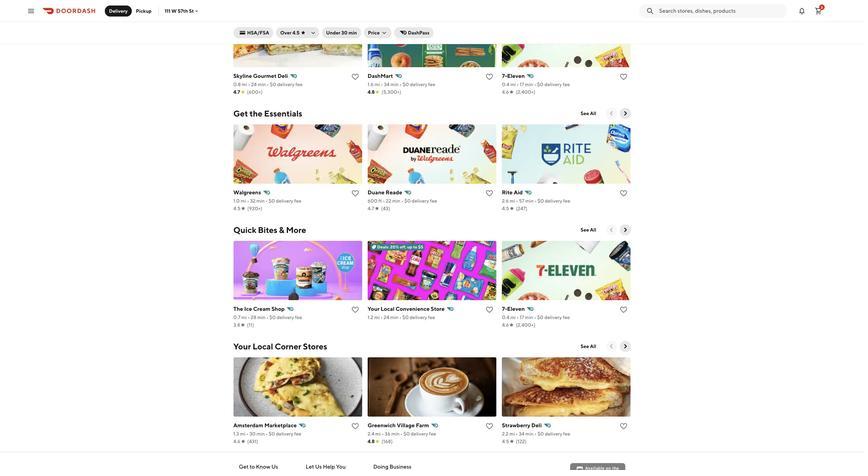 Task type: describe. For each thing, give the bounding box(es) containing it.
$5
[[418, 245, 423, 250]]

eleven for dashmart
[[507, 73, 525, 79]]

delivery button
[[105, 5, 132, 16]]

your local convenience store
[[368, 306, 445, 313]]

4.5 inside button
[[292, 30, 300, 36]]

0.7
[[233, 315, 240, 320]]

all for more
[[590, 227, 596, 233]]

1 horizontal spatial deli
[[531, 423, 542, 429]]

next button of carousel image for get the essentials
[[622, 110, 629, 117]]

0.8 mi • 24 min • $​0 delivery fee
[[233, 82, 303, 87]]

hsa/fsa button
[[233, 27, 273, 38]]

(168)
[[382, 439, 393, 445]]

2.6
[[502, 198, 509, 204]]

dashpass button
[[394, 27, 434, 38]]

strawberry deli
[[502, 423, 542, 429]]

see all for more
[[581, 227, 596, 233]]

1.3
[[233, 432, 239, 437]]

22
[[386, 198, 391, 204]]

get the essentials
[[233, 109, 302, 118]]

1.6
[[368, 82, 374, 87]]

57th
[[178, 8, 188, 14]]

under
[[326, 30, 340, 36]]

the ice cream shop
[[233, 306, 285, 313]]

see for more
[[581, 227, 589, 233]]

0.4 mi • 17 min • $​0 delivery fee for your local convenience store
[[502, 315, 570, 320]]

3 items, open order cart image
[[814, 7, 823, 15]]

walgreens
[[233, 189, 261, 196]]

34 for dashmart
[[384, 82, 390, 87]]

600 ft • 22 min • $​0 delivery fee
[[368, 198, 437, 204]]

over 4.5
[[280, 30, 300, 36]]

24 for local
[[384, 315, 389, 320]]

ft
[[378, 198, 382, 204]]

2.4 mi • 36 min • $​0 delivery fee
[[368, 432, 436, 437]]

(122)
[[516, 439, 527, 445]]

1.0 mi • 32 min • $​0 delivery fee
[[233, 198, 301, 204]]

duane
[[368, 189, 385, 196]]

32
[[250, 198, 256, 204]]

price
[[368, 30, 380, 36]]

amsterdam marketplace
[[233, 423, 297, 429]]

your for your local corner stores
[[233, 342, 251, 352]]

click to add this store to your saved list image for walgreens
[[351, 189, 359, 198]]

skyline
[[233, 73, 252, 79]]

bites
[[258, 225, 277, 235]]

all for stores
[[590, 344, 596, 349]]

2.4
[[368, 432, 374, 437]]

under 30 min button
[[322, 27, 361, 38]]

price button
[[364, 27, 391, 38]]

dashpass
[[408, 30, 429, 36]]

farm
[[416, 423, 429, 429]]

17 for dashmart
[[520, 82, 524, 87]]

shop
[[271, 306, 285, 313]]

111 w 57th st button
[[165, 8, 199, 14]]

1.0
[[233, 198, 240, 204]]

next button of carousel image for quick bites & more
[[622, 227, 629, 234]]

(431)
[[247, 439, 258, 445]]

gourmet
[[253, 73, 276, 79]]

greenwich village farm
[[368, 423, 429, 429]]

34 for strawberry deli
[[519, 432, 525, 437]]

st
[[189, 8, 194, 14]]

4.7 for skyline gourmet deli
[[233, 89, 240, 95]]

eleven for your local convenience store
[[507, 306, 525, 313]]

0 vertical spatial deli
[[278, 73, 288, 79]]

4.6 for dashmart
[[502, 89, 509, 95]]

0.4 mi • 17 min • $​0 delivery fee for dashmart
[[502, 82, 570, 87]]

stores
[[303, 342, 327, 352]]

4.7 for duane reade
[[368, 206, 374, 211]]

cream
[[253, 306, 270, 313]]

pickup button
[[132, 5, 156, 16]]

up
[[407, 245, 412, 250]]

the
[[233, 306, 243, 313]]

min inside button
[[349, 30, 357, 36]]

(2,400+) for dashmart
[[516, 89, 535, 95]]

36
[[385, 432, 390, 437]]

see all for stores
[[581, 344, 596, 349]]

essentials
[[264, 109, 302, 118]]

2.2 mi • 34 min • $​0 delivery fee
[[502, 432, 570, 437]]

2
[[821, 5, 823, 9]]

&
[[279, 225, 284, 235]]

24 for gourmet
[[251, 82, 257, 87]]

2.6 mi • 57 min • $​0 delivery fee
[[502, 198, 570, 204]]

ice
[[244, 306, 252, 313]]

1 see all link from the top
[[577, 108, 600, 119]]

skyline gourmet deli
[[233, 73, 288, 79]]

0.7 mi • 28 min • $​0 delivery fee
[[233, 315, 302, 320]]

duane reade
[[368, 189, 402, 196]]

previous button of carousel image for stores
[[608, 343, 615, 350]]

marketplace
[[264, 423, 297, 429]]

(920+)
[[247, 206, 262, 211]]

1.6 mi • 34 min • $​0 delivery fee
[[368, 82, 435, 87]]

get the essentials link
[[233, 108, 302, 119]]



Task type: locate. For each thing, give the bounding box(es) containing it.
1 vertical spatial 30
[[249, 432, 256, 437]]

1 vertical spatial eleven
[[507, 306, 525, 313]]

1 eleven from the top
[[507, 73, 525, 79]]

(2,400+)
[[516, 89, 535, 95], [516, 323, 535, 328]]

1 horizontal spatial 30
[[341, 30, 348, 36]]

0 vertical spatial all
[[590, 111, 596, 116]]

greenwich
[[368, 423, 396, 429]]

1 all from the top
[[590, 111, 596, 116]]

24 right 1.2
[[384, 315, 389, 320]]

deli up 0.8 mi • 24 min • $​0 delivery fee on the top left of page
[[278, 73, 288, 79]]

click to add this store to your saved list image
[[351, 73, 359, 81], [351, 189, 359, 198], [485, 306, 494, 314], [485, 423, 494, 431]]

deals: 20% off, up to $5
[[377, 245, 423, 250]]

store
[[431, 306, 445, 313]]

3 see all from the top
[[581, 344, 596, 349]]

1 see from the top
[[581, 111, 589, 116]]

local up 1.2 mi • 24 min • $​0 delivery fee
[[381, 306, 395, 313]]

3 see from the top
[[581, 344, 589, 349]]

4.8 down 2.4
[[368, 439, 375, 445]]

0 vertical spatial 7-eleven
[[502, 73, 525, 79]]

2 0.4 from the top
[[502, 315, 509, 320]]

1 previous button of carousel image from the top
[[608, 227, 615, 234]]

get
[[233, 109, 248, 118]]

4.5 for strawberry deli
[[502, 439, 509, 445]]

see all link for more
[[577, 225, 600, 236]]

1 vertical spatial see
[[581, 227, 589, 233]]

0.4 mi • 17 min • $​0 delivery fee
[[502, 82, 570, 87], [502, 315, 570, 320]]

30 up (431) on the bottom of page
[[249, 432, 256, 437]]

(43)
[[381, 206, 390, 211]]

1 horizontal spatial local
[[381, 306, 395, 313]]

0 vertical spatial 17
[[520, 82, 524, 87]]

1.3 mi • 30 min • $​0 delivery fee
[[233, 432, 301, 437]]

4.8 for dashmart
[[368, 89, 375, 95]]

0 vertical spatial next button of carousel image
[[622, 110, 629, 117]]

local
[[381, 306, 395, 313], [253, 342, 273, 352]]

2 (2,400+) from the top
[[516, 323, 535, 328]]

click to add this store to your saved list image for greenwich village farm
[[485, 423, 494, 431]]

4.8 for greenwich village farm
[[368, 439, 375, 445]]

delivery
[[277, 82, 295, 87], [410, 82, 427, 87], [544, 82, 562, 87], [276, 198, 293, 204], [412, 198, 429, 204], [545, 198, 562, 204], [277, 315, 294, 320], [410, 315, 427, 320], [544, 315, 562, 320], [276, 432, 293, 437], [411, 432, 428, 437], [545, 432, 562, 437]]

your for your local convenience store
[[368, 306, 380, 313]]

see all link
[[577, 108, 600, 119], [577, 225, 600, 236], [577, 341, 600, 352]]

2 vertical spatial all
[[590, 344, 596, 349]]

0 vertical spatial your
[[368, 306, 380, 313]]

4.5 down "2.2"
[[502, 439, 509, 445]]

0 horizontal spatial 30
[[249, 432, 256, 437]]

2 7-eleven from the top
[[502, 306, 525, 313]]

4.5 for walgreens
[[233, 206, 240, 211]]

1 (2,400+) from the top
[[516, 89, 535, 95]]

0 vertical spatial 7-
[[502, 73, 507, 79]]

0 vertical spatial 4.7
[[233, 89, 240, 95]]

1 vertical spatial see all
[[581, 227, 596, 233]]

2 button
[[812, 4, 825, 18]]

local for convenience
[[381, 306, 395, 313]]

(2,400+) for your local convenience store
[[516, 323, 535, 328]]

111
[[165, 8, 170, 14]]

1 vertical spatial 4.8
[[368, 439, 375, 445]]

1 vertical spatial deli
[[531, 423, 542, 429]]

4.7 down 0.8
[[233, 89, 240, 95]]

open menu image
[[27, 7, 35, 15]]

1 horizontal spatial 4.7
[[368, 206, 374, 211]]

1 7-eleven from the top
[[502, 73, 525, 79]]

(11)
[[247, 323, 254, 328]]

0.4 for your local convenience store
[[502, 315, 509, 320]]

your local corner stores
[[233, 342, 327, 352]]

under 30 min
[[326, 30, 357, 36]]

(5,300+)
[[382, 89, 401, 95]]

quick bites & more
[[233, 225, 306, 235]]

0 horizontal spatial 4.7
[[233, 89, 240, 95]]

24
[[251, 82, 257, 87], [384, 315, 389, 320]]

17
[[520, 82, 524, 87], [520, 315, 524, 320]]

0 horizontal spatial deli
[[278, 73, 288, 79]]

1 17 from the top
[[520, 82, 524, 87]]

deals:
[[377, 245, 389, 250]]

2 0.4 mi • 17 min • $​0 delivery fee from the top
[[502, 315, 570, 320]]

delivery
[[109, 8, 128, 14]]

3 all from the top
[[590, 344, 596, 349]]

2 vertical spatial see
[[581, 344, 589, 349]]

village
[[397, 423, 415, 429]]

0.4 for dashmart
[[502, 82, 509, 87]]

1 horizontal spatial 24
[[384, 315, 389, 320]]

quick bites & more link
[[233, 225, 306, 236]]

4.5 down 1.0
[[233, 206, 240, 211]]

0 horizontal spatial 24
[[251, 82, 257, 87]]

1 vertical spatial local
[[253, 342, 273, 352]]

deli up 2.2 mi • 34 min • $​0 delivery fee
[[531, 423, 542, 429]]

0 vertical spatial see all link
[[577, 108, 600, 119]]

over 4.5 button
[[276, 27, 319, 38]]

mi
[[242, 82, 247, 87], [375, 82, 380, 87], [510, 82, 516, 87], [241, 198, 246, 204], [510, 198, 515, 204], [241, 315, 247, 320], [374, 315, 380, 320], [510, 315, 516, 320], [240, 432, 245, 437], [375, 432, 381, 437], [509, 432, 515, 437]]

1 vertical spatial 34
[[519, 432, 525, 437]]

2 previous button of carousel image from the top
[[608, 343, 615, 350]]

24 up (600+)
[[251, 82, 257, 87]]

$​0
[[270, 82, 276, 87], [403, 82, 409, 87], [537, 82, 543, 87], [269, 198, 275, 204], [404, 198, 411, 204], [538, 198, 544, 204], [269, 315, 276, 320], [402, 315, 409, 320], [537, 315, 543, 320], [269, 432, 275, 437], [404, 432, 410, 437], [538, 432, 544, 437]]

0 vertical spatial (2,400+)
[[516, 89, 535, 95]]

2 see all from the top
[[581, 227, 596, 233]]

0 vertical spatial local
[[381, 306, 395, 313]]

off,
[[400, 245, 406, 250]]

2 4.8 from the top
[[368, 439, 375, 445]]

next button of carousel image
[[622, 343, 629, 350]]

17 for your local convenience store
[[520, 315, 524, 320]]

0 vertical spatial see
[[581, 111, 589, 116]]

next button of carousel image
[[622, 110, 629, 117], [622, 227, 629, 234]]

34 up (122)
[[519, 432, 525, 437]]

1 4.8 from the top
[[368, 89, 375, 95]]

1 vertical spatial 7-eleven
[[502, 306, 525, 313]]

0 vertical spatial 0.4
[[502, 82, 509, 87]]

34 up (5,300+)
[[384, 82, 390, 87]]

1.2 mi • 24 min • $​0 delivery fee
[[368, 315, 435, 320]]

0 vertical spatial 4.6
[[502, 89, 509, 95]]

1 horizontal spatial 34
[[519, 432, 525, 437]]

4.5 right over
[[292, 30, 300, 36]]

see all link for stores
[[577, 341, 600, 352]]

30
[[341, 30, 348, 36], [249, 432, 256, 437]]

0 vertical spatial 34
[[384, 82, 390, 87]]

0 vertical spatial 0.4 mi • 17 min • $​0 delivery fee
[[502, 82, 570, 87]]

see for stores
[[581, 344, 589, 349]]

0 horizontal spatial 34
[[384, 82, 390, 87]]

0 vertical spatial 24
[[251, 82, 257, 87]]

1 vertical spatial 4.6
[[502, 323, 509, 328]]

previous button of carousel image
[[608, 227, 615, 234], [608, 343, 615, 350]]

click to add this store to your saved list image for skyline gourmet deli
[[351, 73, 359, 81]]

reade
[[386, 189, 402, 196]]

0 horizontal spatial local
[[253, 342, 273, 352]]

0 vertical spatial previous button of carousel image
[[608, 227, 615, 234]]

4.6 for your local convenience store
[[502, 323, 509, 328]]

2 all from the top
[[590, 227, 596, 233]]

1 see all from the top
[[581, 111, 596, 116]]

1 vertical spatial 4.7
[[368, 206, 374, 211]]

local down (11)
[[253, 342, 273, 352]]

0 vertical spatial eleven
[[507, 73, 525, 79]]

rite
[[502, 189, 513, 196]]

click to add this store to your saved list image
[[485, 73, 494, 81], [620, 73, 628, 81], [485, 189, 494, 198], [620, 189, 628, 198], [351, 306, 359, 314], [620, 306, 628, 314], [351, 423, 359, 431], [620, 423, 628, 431]]

2 vertical spatial see all
[[581, 344, 596, 349]]

your
[[368, 306, 380, 313], [233, 342, 251, 352]]

convenience
[[396, 306, 430, 313]]

2 see from the top
[[581, 227, 589, 233]]

4.5 for rite aid
[[502, 206, 509, 211]]

amsterdam
[[233, 423, 263, 429]]

rite aid
[[502, 189, 523, 196]]

1 0.4 from the top
[[502, 82, 509, 87]]

1 horizontal spatial your
[[368, 306, 380, 313]]

3.8
[[233, 323, 240, 328]]

1 vertical spatial 17
[[520, 315, 524, 320]]

2 vertical spatial 4.6
[[233, 439, 240, 445]]

over
[[280, 30, 291, 36]]

30 inside button
[[341, 30, 348, 36]]

your up 1.2
[[368, 306, 380, 313]]

dashmart
[[368, 73, 393, 79]]

7- for dashmart
[[502, 73, 507, 79]]

0 vertical spatial 30
[[341, 30, 348, 36]]

Store search: begin typing to search for stores available on DoorDash text field
[[659, 7, 783, 15]]

w
[[171, 8, 177, 14]]

the
[[250, 109, 262, 118]]

2 vertical spatial see all link
[[577, 341, 600, 352]]

111 w 57th st
[[165, 8, 194, 14]]

min
[[349, 30, 357, 36], [258, 82, 266, 87], [391, 82, 399, 87], [525, 82, 533, 87], [256, 198, 265, 204], [392, 198, 400, 204], [525, 198, 534, 204], [257, 315, 265, 320], [390, 315, 398, 320], [525, 315, 533, 320], [257, 432, 265, 437], [391, 432, 400, 437], [525, 432, 534, 437]]

1 vertical spatial 24
[[384, 315, 389, 320]]

(247)
[[516, 206, 527, 211]]

1 vertical spatial 0.4 mi • 17 min • $​0 delivery fee
[[502, 315, 570, 320]]

more
[[286, 225, 306, 235]]

notification bell image
[[798, 7, 806, 15]]

0.4
[[502, 82, 509, 87], [502, 315, 509, 320]]

1 7- from the top
[[502, 73, 507, 79]]

3 see all link from the top
[[577, 341, 600, 352]]

0 vertical spatial 4.8
[[368, 89, 375, 95]]

1 vertical spatial next button of carousel image
[[622, 227, 629, 234]]

2.2
[[502, 432, 509, 437]]

1 vertical spatial previous button of carousel image
[[608, 343, 615, 350]]

34
[[384, 82, 390, 87], [519, 432, 525, 437]]

4.7 down 600
[[368, 206, 374, 211]]

20%
[[390, 245, 399, 250]]

1 vertical spatial (2,400+)
[[516, 323, 535, 328]]

2 17 from the top
[[520, 315, 524, 320]]

2 7- from the top
[[502, 306, 507, 313]]

28
[[251, 315, 256, 320]]

4.5 down 2.6
[[502, 206, 509, 211]]

(600+)
[[247, 89, 263, 95]]

0.8
[[233, 82, 241, 87]]

7-eleven for dashmart
[[502, 73, 525, 79]]

deli
[[278, 73, 288, 79], [531, 423, 542, 429]]

4.5
[[292, 30, 300, 36], [233, 206, 240, 211], [502, 206, 509, 211], [502, 439, 509, 445]]

57
[[519, 198, 525, 204]]

previous button of carousel image for more
[[608, 227, 615, 234]]

strawberry
[[502, 423, 530, 429]]

4.7
[[233, 89, 240, 95], [368, 206, 374, 211]]

2 eleven from the top
[[507, 306, 525, 313]]

2 next button of carousel image from the top
[[622, 227, 629, 234]]

quick
[[233, 225, 256, 235]]

1 vertical spatial 0.4
[[502, 315, 509, 320]]

your down the 3.8
[[233, 342, 251, 352]]

fee
[[295, 82, 303, 87], [428, 82, 435, 87], [563, 82, 570, 87], [294, 198, 301, 204], [430, 198, 437, 204], [563, 198, 570, 204], [295, 315, 302, 320], [428, 315, 435, 320], [563, 315, 570, 320], [294, 432, 301, 437], [429, 432, 436, 437], [563, 432, 570, 437]]

eleven
[[507, 73, 525, 79], [507, 306, 525, 313]]

1 vertical spatial your
[[233, 342, 251, 352]]

1.2
[[368, 315, 373, 320]]

7-eleven
[[502, 73, 525, 79], [502, 306, 525, 313]]

•
[[248, 82, 250, 87], [267, 82, 269, 87], [381, 82, 383, 87], [400, 82, 402, 87], [517, 82, 519, 87], [534, 82, 536, 87], [247, 198, 249, 204], [266, 198, 268, 204], [383, 198, 385, 204], [401, 198, 403, 204], [516, 198, 518, 204], [535, 198, 537, 204], [248, 315, 250, 320], [266, 315, 268, 320], [381, 315, 383, 320], [399, 315, 401, 320], [517, 315, 519, 320], [534, 315, 536, 320], [246, 432, 248, 437], [266, 432, 268, 437], [382, 432, 384, 437], [401, 432, 403, 437], [516, 432, 518, 437], [535, 432, 537, 437]]

30 right under
[[341, 30, 348, 36]]

2 see all link from the top
[[577, 225, 600, 236]]

all
[[590, 111, 596, 116], [590, 227, 596, 233], [590, 344, 596, 349]]

local for corner
[[253, 342, 273, 352]]

0 vertical spatial see all
[[581, 111, 596, 116]]

your local corner stores link
[[233, 341, 327, 352]]

see all
[[581, 111, 596, 116], [581, 227, 596, 233], [581, 344, 596, 349]]

7-
[[502, 73, 507, 79], [502, 306, 507, 313]]

1 next button of carousel image from the top
[[622, 110, 629, 117]]

7- for your local convenience store
[[502, 306, 507, 313]]

click to add this store to your saved list image for your local convenience store
[[485, 306, 494, 314]]

600
[[368, 198, 377, 204]]

1 vertical spatial see all link
[[577, 225, 600, 236]]

corner
[[275, 342, 301, 352]]

1 0.4 mi • 17 min • $​0 delivery fee from the top
[[502, 82, 570, 87]]

hsa/fsa
[[247, 30, 269, 36]]

1 vertical spatial 7-
[[502, 306, 507, 313]]

previous button of carousel image
[[608, 110, 615, 117]]

4.8 down the 1.6
[[368, 89, 375, 95]]

0 horizontal spatial your
[[233, 342, 251, 352]]

pickup
[[136, 8, 152, 14]]

7-eleven for your local convenience store
[[502, 306, 525, 313]]

1 vertical spatial all
[[590, 227, 596, 233]]



Task type: vqa. For each thing, say whether or not it's contained in the screenshot.


